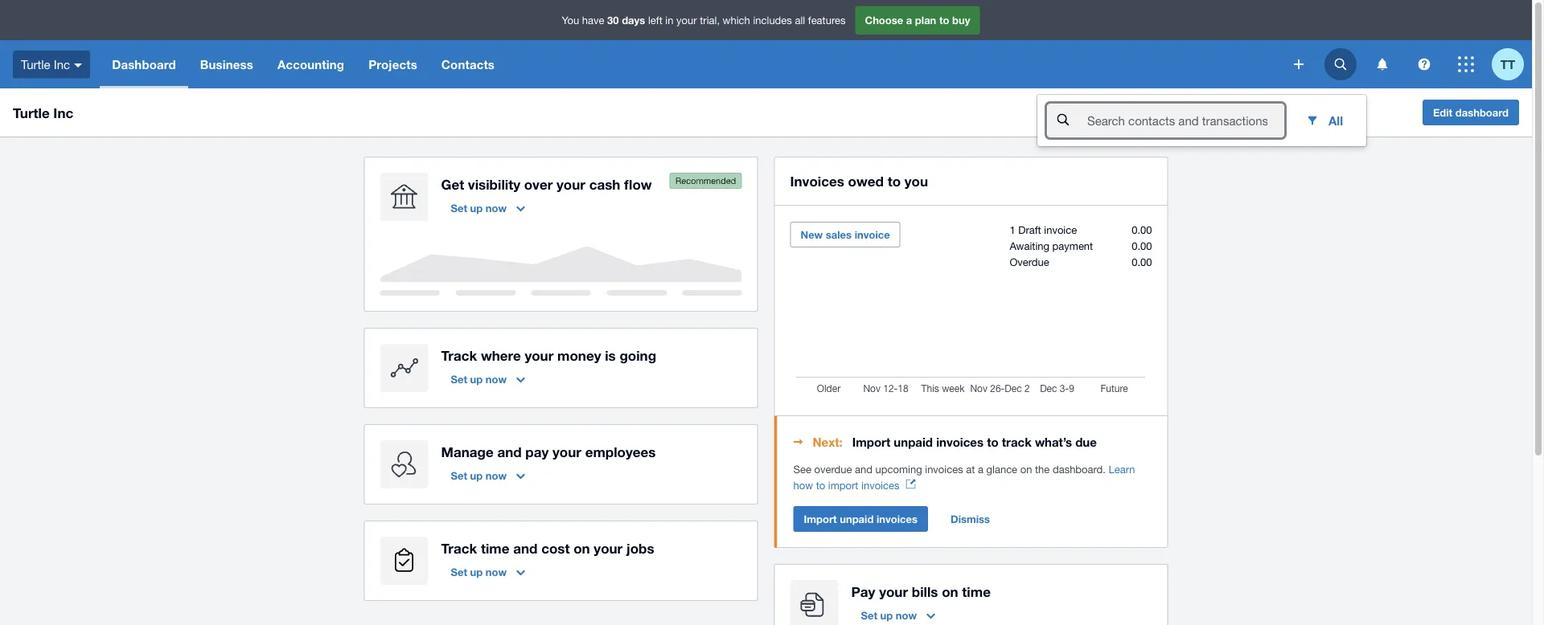 Task type: describe. For each thing, give the bounding box(es) containing it.
to inside learn how to import invoices
[[816, 479, 825, 492]]

track where your money is going
[[441, 347, 656, 363]]

dashboard
[[112, 57, 176, 72]]

3 0.00 link from the top
[[1132, 256, 1152, 268]]

see overdue and upcoming invoices at a glance on the dashboard.
[[793, 463, 1109, 476]]

track
[[1002, 435, 1032, 450]]

invoices inside learn how to import invoices
[[861, 479, 899, 492]]

manage and pay your employees
[[441, 444, 656, 460]]

all
[[795, 14, 805, 26]]

overdue link
[[1010, 256, 1049, 268]]

flow
[[624, 176, 652, 192]]

set up now button down visibility
[[441, 195, 535, 221]]

get visibility over your cash flow
[[441, 176, 652, 192]]

set for track where your money is going
[[451, 373, 467, 386]]

set up now button for pay your bills on time
[[851, 603, 945, 626]]

have
[[582, 14, 604, 26]]

up down visibility
[[470, 202, 483, 214]]

bills icon image
[[790, 581, 838, 626]]

import unpaid invoices to track what's due
[[852, 435, 1097, 450]]

1 vertical spatial turtle inc
[[13, 105, 73, 121]]

upcoming
[[875, 463, 922, 476]]

all button
[[1293, 105, 1356, 137]]

days
[[622, 14, 645, 26]]

to inside banner
[[939, 14, 949, 26]]

employees icon image
[[380, 441, 428, 489]]

turtle inc inside turtle inc popup button
[[21, 57, 70, 71]]

buy
[[952, 14, 970, 26]]

set up now button for track where your money is going
[[441, 367, 535, 392]]

new sales invoice
[[801, 228, 890, 241]]

pay
[[851, 584, 875, 600]]

tt
[[1500, 57, 1515, 72]]

1 draft invoice link
[[1010, 224, 1077, 236]]

0.00 for payment
[[1132, 240, 1152, 252]]

0.00 for draft
[[1132, 224, 1152, 236]]

set for pay your bills on time
[[861, 610, 877, 622]]

track time and cost on your jobs
[[441, 540, 654, 557]]

up for pay your bills on time
[[880, 610, 893, 622]]

set for manage and pay your employees
[[451, 470, 467, 482]]

next:
[[813, 435, 843, 450]]

1 draft invoice
[[1010, 224, 1077, 236]]

you
[[562, 14, 579, 26]]

projects icon image
[[380, 537, 428, 585]]

all
[[1329, 113, 1343, 128]]

recommended icon image
[[669, 173, 742, 189]]

projects
[[368, 57, 417, 72]]

left
[[648, 14, 662, 26]]

set up now down visibility
[[451, 202, 507, 214]]

awaiting
[[1010, 240, 1049, 252]]

1 vertical spatial time
[[962, 584, 991, 600]]

contacts button
[[429, 40, 507, 88]]

payment
[[1052, 240, 1093, 252]]

how
[[793, 479, 813, 492]]

dashboard
[[1455, 106, 1509, 119]]

unpaid for import unpaid invoices
[[840, 513, 874, 526]]

edit dashboard
[[1433, 106, 1509, 119]]

see
[[793, 463, 811, 476]]

track money icon image
[[380, 344, 428, 392]]

trial,
[[700, 14, 720, 26]]

is
[[605, 347, 616, 363]]

30
[[607, 14, 619, 26]]

pay your bills on time
[[851, 584, 991, 600]]

owed
[[848, 173, 884, 189]]

invoices inside button
[[877, 513, 918, 526]]

1 vertical spatial turtle
[[13, 105, 50, 121]]

import
[[828, 479, 858, 492]]

banking icon image
[[380, 173, 428, 221]]

invoices owed to you
[[790, 173, 928, 189]]

learn how to import invoices
[[793, 463, 1135, 492]]

set up now button for track time and cost on your jobs
[[441, 560, 535, 585]]

what's
[[1035, 435, 1072, 450]]

up for manage and pay your employees
[[470, 470, 483, 482]]

learn
[[1109, 463, 1135, 476]]

panel body document
[[793, 462, 1152, 494]]

and for track time and cost on your jobs
[[513, 540, 538, 557]]

employees
[[585, 444, 656, 460]]

to left you
[[888, 173, 901, 189]]

navigation containing dashboard
[[100, 40, 1283, 88]]

business button
[[188, 40, 265, 88]]

track for track where your money is going
[[441, 347, 477, 363]]

edit dashboard button
[[1423, 100, 1519, 125]]

tt button
[[1492, 40, 1532, 88]]

import for import unpaid invoices
[[804, 513, 837, 526]]

3 0.00 from the top
[[1132, 256, 1152, 268]]



Task type: vqa. For each thing, say whether or not it's contained in the screenshot.
top Track
yes



Task type: locate. For each thing, give the bounding box(es) containing it.
2 track from the top
[[441, 540, 477, 557]]

set right 'track money icon'
[[451, 373, 467, 386]]

up for track where your money is going
[[470, 373, 483, 386]]

up down manage
[[470, 470, 483, 482]]

invoices
[[790, 173, 844, 189]]

turtle inc
[[21, 57, 70, 71], [13, 105, 73, 121]]

at
[[966, 463, 975, 476]]

navigation
[[100, 40, 1283, 88]]

0 horizontal spatial on
[[573, 540, 590, 557]]

1 vertical spatial on
[[573, 540, 590, 557]]

set up now for pay your bills on time
[[861, 610, 917, 622]]

to
[[939, 14, 949, 26], [888, 173, 901, 189], [987, 435, 999, 450], [816, 479, 825, 492]]

set up now for track where your money is going
[[451, 373, 507, 386]]

cash
[[589, 176, 620, 192]]

import for import unpaid invoices to track what's due
[[852, 435, 890, 450]]

0 vertical spatial unpaid
[[894, 435, 933, 450]]

new sales invoice button
[[790, 222, 900, 248]]

visibility
[[468, 176, 520, 192]]

invoices
[[936, 435, 984, 450], [925, 463, 963, 476], [861, 479, 899, 492], [877, 513, 918, 526]]

dismiss button
[[941, 507, 1000, 532]]

contacts
[[441, 57, 495, 72]]

a left plan
[[906, 14, 912, 26]]

choose
[[865, 14, 903, 26]]

set right projects icon
[[451, 566, 467, 579]]

business
[[200, 57, 253, 72]]

0 horizontal spatial a
[[906, 14, 912, 26]]

glance
[[986, 463, 1017, 476]]

svg image
[[1377, 58, 1388, 70], [1418, 58, 1430, 70], [1294, 60, 1304, 69], [74, 63, 82, 67]]

track
[[441, 347, 477, 363], [441, 540, 477, 557]]

to right how
[[816, 479, 825, 492]]

now for pay your bills on time
[[896, 610, 917, 622]]

0 vertical spatial turtle
[[21, 57, 50, 71]]

now down manage
[[486, 470, 507, 482]]

invoice for 1 draft invoice
[[1044, 224, 1077, 236]]

dashboard.
[[1053, 463, 1106, 476]]

set up now button
[[441, 195, 535, 221], [441, 367, 535, 392], [441, 463, 535, 489], [441, 560, 535, 585], [851, 603, 945, 626]]

set up now button down pay your bills on time
[[851, 603, 945, 626]]

1 horizontal spatial time
[[962, 584, 991, 600]]

set up now button down manage
[[441, 463, 535, 489]]

1 0.00 link from the top
[[1132, 224, 1152, 236]]

now
[[486, 202, 507, 214], [486, 373, 507, 386], [486, 470, 507, 482], [486, 566, 507, 579], [896, 610, 917, 622]]

2 vertical spatial 0.00 link
[[1132, 256, 1152, 268]]

now down visibility
[[486, 202, 507, 214]]

0.00 link
[[1132, 224, 1152, 236], [1132, 240, 1152, 252], [1132, 256, 1152, 268]]

import unpaid invoices button
[[793, 507, 928, 532]]

on
[[1020, 463, 1032, 476], [573, 540, 590, 557], [942, 584, 958, 600]]

set up now for track time and cost on your jobs
[[451, 566, 507, 579]]

set up now down track time and cost on your jobs
[[451, 566, 507, 579]]

up for track time and cost on your jobs
[[470, 566, 483, 579]]

track right projects icon
[[441, 540, 477, 557]]

you
[[905, 173, 928, 189]]

1 vertical spatial 0.00
[[1132, 240, 1152, 252]]

unpaid up upcoming
[[894, 435, 933, 450]]

heading
[[793, 433, 1152, 452]]

unpaid inside heading
[[894, 435, 933, 450]]

0.00 link for payment
[[1132, 240, 1152, 252]]

Search contacts and transactions search field
[[1086, 105, 1283, 136]]

plan
[[915, 14, 936, 26]]

time right the bills
[[962, 584, 991, 600]]

jobs
[[626, 540, 654, 557]]

accounting
[[277, 57, 344, 72]]

0 vertical spatial a
[[906, 14, 912, 26]]

projects button
[[356, 40, 429, 88]]

set up now down pay
[[861, 610, 917, 622]]

0 vertical spatial track
[[441, 347, 477, 363]]

on left the
[[1020, 463, 1032, 476]]

set up now button for manage and pay your employees
[[441, 463, 535, 489]]

and for see overdue and upcoming invoices at a glance on the dashboard.
[[855, 463, 873, 476]]

1 track from the top
[[441, 347, 477, 363]]

set up now down 'where'
[[451, 373, 507, 386]]

0 vertical spatial import
[[852, 435, 890, 450]]

a inside document
[[978, 463, 984, 476]]

includes
[[753, 14, 792, 26]]

import inside button
[[804, 513, 837, 526]]

0 vertical spatial and
[[497, 444, 522, 460]]

invoices down upcoming
[[861, 479, 899, 492]]

on right the bills
[[942, 584, 958, 600]]

now for track time and cost on your jobs
[[486, 566, 507, 579]]

unpaid
[[894, 435, 933, 450], [840, 513, 874, 526]]

up right projects icon
[[470, 566, 483, 579]]

your
[[676, 14, 697, 26], [557, 176, 585, 192], [525, 347, 554, 363], [553, 444, 581, 460], [594, 540, 623, 557], [879, 584, 908, 600]]

import up upcoming
[[852, 435, 890, 450]]

a right at
[[978, 463, 984, 476]]

and inside panel body document
[[855, 463, 873, 476]]

0 horizontal spatial unpaid
[[840, 513, 874, 526]]

choose a plan to buy
[[865, 14, 970, 26]]

1 horizontal spatial unpaid
[[894, 435, 933, 450]]

turtle
[[21, 57, 50, 71], [13, 105, 50, 121]]

1 vertical spatial a
[[978, 463, 984, 476]]

to left 'track'
[[987, 435, 999, 450]]

on right cost at the left of page
[[573, 540, 590, 557]]

invoice
[[1044, 224, 1077, 236], [855, 228, 890, 241]]

svg image
[[1458, 56, 1474, 72], [1335, 58, 1347, 70]]

import unpaid invoices
[[804, 513, 918, 526]]

0 horizontal spatial time
[[481, 540, 509, 557]]

1 0.00 from the top
[[1132, 224, 1152, 236]]

to inside heading
[[987, 435, 999, 450]]

import
[[852, 435, 890, 450], [804, 513, 837, 526]]

bills
[[912, 584, 938, 600]]

turtle inc button
[[0, 40, 100, 88]]

invoice right the sales
[[855, 228, 890, 241]]

2 0.00 link from the top
[[1132, 240, 1152, 252]]

0 horizontal spatial invoice
[[855, 228, 890, 241]]

overdue
[[1010, 256, 1049, 268]]

awaiting payment link
[[1010, 240, 1093, 252]]

1 vertical spatial 0.00 link
[[1132, 240, 1152, 252]]

all group
[[1037, 95, 1366, 146]]

now for manage and pay your employees
[[486, 470, 507, 482]]

now down track time and cost on your jobs
[[486, 566, 507, 579]]

1 horizontal spatial svg image
[[1458, 56, 1474, 72]]

set up now
[[451, 202, 507, 214], [451, 373, 507, 386], [451, 470, 507, 482], [451, 566, 507, 579], [861, 610, 917, 622]]

2 vertical spatial and
[[513, 540, 538, 557]]

and left cost at the left of page
[[513, 540, 538, 557]]

banner containing dashboard
[[0, 0, 1532, 146]]

a
[[906, 14, 912, 26], [978, 463, 984, 476]]

set up now down manage
[[451, 470, 507, 482]]

time left cost at the left of page
[[481, 540, 509, 557]]

on inside panel body document
[[1020, 463, 1032, 476]]

money
[[557, 347, 601, 363]]

new
[[801, 228, 823, 241]]

now down pay your bills on time
[[896, 610, 917, 622]]

inc inside popup button
[[54, 57, 70, 71]]

set up now button down 'where'
[[441, 367, 535, 392]]

svg image left tt
[[1458, 56, 1474, 72]]

going
[[620, 347, 656, 363]]

the
[[1035, 463, 1050, 476]]

1 horizontal spatial a
[[978, 463, 984, 476]]

unpaid down import
[[840, 513, 874, 526]]

and left pay
[[497, 444, 522, 460]]

1 inc from the top
[[54, 57, 70, 71]]

accounting button
[[265, 40, 356, 88]]

up
[[470, 202, 483, 214], [470, 373, 483, 386], [470, 470, 483, 482], [470, 566, 483, 579], [880, 610, 893, 622]]

1 horizontal spatial invoice
[[1044, 224, 1077, 236]]

0 vertical spatial 0.00 link
[[1132, 224, 1152, 236]]

set up now for manage and pay your employees
[[451, 470, 507, 482]]

0 vertical spatial on
[[1020, 463, 1032, 476]]

due
[[1075, 435, 1097, 450]]

turtle inside popup button
[[21, 57, 50, 71]]

set down manage
[[451, 470, 467, 482]]

edit
[[1433, 106, 1453, 119]]

2 horizontal spatial on
[[1020, 463, 1032, 476]]

track left 'where'
[[441, 347, 477, 363]]

1 vertical spatial inc
[[53, 105, 73, 121]]

in
[[665, 14, 673, 26]]

up down pay your bills on time
[[880, 610, 893, 622]]

None search field
[[1047, 104, 1283, 138]]

features
[[808, 14, 846, 26]]

2 0.00 from the top
[[1132, 240, 1152, 252]]

invoices left at
[[925, 463, 963, 476]]

1 horizontal spatial on
[[942, 584, 958, 600]]

draft
[[1018, 224, 1041, 236]]

invoice up the awaiting payment link
[[1044, 224, 1077, 236]]

1 vertical spatial and
[[855, 463, 873, 476]]

sales
[[826, 228, 852, 241]]

your inside banner
[[676, 14, 697, 26]]

unpaid for import unpaid invoices to track what's due
[[894, 435, 933, 450]]

inc
[[54, 57, 70, 71], [53, 105, 73, 121]]

opens in a new tab image
[[906, 480, 916, 489]]

1
[[1010, 224, 1015, 236]]

unpaid inside import unpaid invoices button
[[840, 513, 874, 526]]

where
[[481, 347, 521, 363]]

set down get
[[451, 202, 467, 214]]

svg image up all
[[1335, 58, 1347, 70]]

invoices down opens in a new tab icon
[[877, 513, 918, 526]]

banking preview line graph image
[[380, 247, 742, 296]]

banner
[[0, 0, 1532, 146]]

1 vertical spatial unpaid
[[840, 513, 874, 526]]

get
[[441, 176, 464, 192]]

track for track time and cost on your jobs
[[441, 540, 477, 557]]

pay
[[525, 444, 549, 460]]

0 vertical spatial inc
[[54, 57, 70, 71]]

0 horizontal spatial import
[[804, 513, 837, 526]]

and up import
[[855, 463, 873, 476]]

1 vertical spatial import
[[804, 513, 837, 526]]

a inside banner
[[906, 14, 912, 26]]

0 vertical spatial 0.00
[[1132, 224, 1152, 236]]

up down 'where'
[[470, 373, 483, 386]]

svg image inside turtle inc popup button
[[74, 63, 82, 67]]

cost
[[541, 540, 570, 557]]

2 inc from the top
[[53, 105, 73, 121]]

dismiss
[[951, 513, 990, 526]]

opens in a new tab link
[[820, 479, 1018, 492]]

now down 'where'
[[486, 373, 507, 386]]

1 horizontal spatial import
[[852, 435, 890, 450]]

you have 30 days left in your trial, which includes all features
[[562, 14, 846, 26]]

invoice for new sales invoice
[[855, 228, 890, 241]]

awaiting payment
[[1010, 240, 1093, 252]]

heading containing next:
[[793, 433, 1152, 452]]

to left the buy
[[939, 14, 949, 26]]

which
[[723, 14, 750, 26]]

0 vertical spatial turtle inc
[[21, 57, 70, 71]]

set for track time and cost on your jobs
[[451, 566, 467, 579]]

dashboard link
[[100, 40, 188, 88]]

manage
[[441, 444, 494, 460]]

0.00 link for draft
[[1132, 224, 1152, 236]]

0 horizontal spatial svg image
[[1335, 58, 1347, 70]]

opens in a new tab image
[[1002, 480, 1011, 489]]

over
[[524, 176, 553, 192]]

set down pay
[[861, 610, 877, 622]]

invoice inside button
[[855, 228, 890, 241]]

2 vertical spatial 0.00
[[1132, 256, 1152, 268]]

time
[[481, 540, 509, 557], [962, 584, 991, 600]]

invoices owed to you link
[[790, 170, 928, 192]]

invoices up see overdue and upcoming invoices at a glance on the dashboard.
[[936, 435, 984, 450]]

set up now button down track time and cost on your jobs
[[441, 560, 535, 585]]

import down how
[[804, 513, 837, 526]]

1 vertical spatial track
[[441, 540, 477, 557]]

2 vertical spatial on
[[942, 584, 958, 600]]

now for track where your money is going
[[486, 373, 507, 386]]

0 vertical spatial time
[[481, 540, 509, 557]]

overdue
[[814, 463, 852, 476]]



